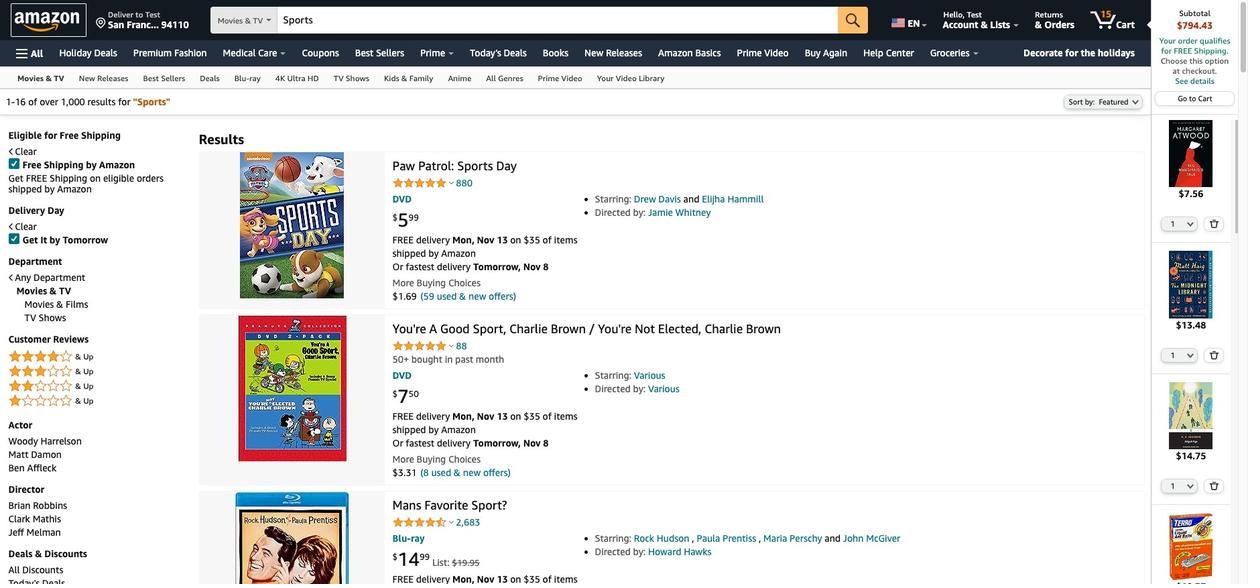 Task type: vqa. For each thing, say whether or not it's contained in the screenshot.
the topmost Item
no



Task type: locate. For each thing, give the bounding box(es) containing it.
decorate for the holidays link
[[1019, 44, 1141, 62]]

2 free delivery mon, nov 13 on $35 of items shipped by amazon element from the top
[[393, 411, 578, 436]]

3 directed from the top
[[595, 546, 631, 558]]

& up inside 3 stars & up element
[[75, 366, 94, 377]]

0 vertical spatial more
[[393, 277, 414, 289]]

ben
[[8, 462, 25, 474]]

buying inside more buying choices $3.31 (8 used & new offers)
[[417, 454, 446, 465]]

$ down paw
[[393, 212, 398, 222]]

0 vertical spatial cart
[[1117, 19, 1135, 30]]

2 or fastest delivery tomorrow, nov 8 from the top
[[393, 438, 549, 449]]

1 vertical spatial or fastest delivery tomorrow, nov 8
[[393, 438, 549, 449]]

eligible
[[8, 130, 42, 141]]

offers) inside more buying choices $3.31 (8 used & new offers)
[[483, 467, 511, 479]]

0 horizontal spatial free
[[22, 159, 41, 171]]

1 choices from the top
[[449, 277, 481, 289]]

prime video left buy
[[737, 47, 789, 58]]

1 horizontal spatial all
[[31, 47, 43, 59]]

0 horizontal spatial you're
[[393, 322, 426, 336]]

mcgiver
[[867, 533, 901, 544]]

1 popover image from the top
[[449, 181, 454, 185]]

8
[[543, 261, 549, 273], [543, 438, 549, 449]]

1 mon, from the top
[[453, 234, 475, 246]]

your
[[1160, 36, 1177, 46], [597, 73, 614, 83]]

more for 7
[[393, 454, 414, 465]]

deliver
[[108, 9, 133, 19]]

2 directed from the top
[[595, 383, 631, 395]]

2 starring: from the top
[[595, 370, 632, 381]]

1 vertical spatial day
[[48, 205, 64, 216]]

various down elected,
[[649, 383, 680, 395]]

orders
[[1045, 19, 1075, 30]]

robbins
[[33, 500, 67, 511]]

1 vertical spatial shipped
[[393, 248, 426, 259]]

2 more from the top
[[393, 454, 414, 465]]

to inside deliver to test san franc... 94110‌
[[136, 9, 143, 19]]

free down 5
[[393, 234, 414, 246]]

1 delete image from the top
[[1210, 220, 1220, 228]]

2 buying from the top
[[417, 454, 446, 465]]

1 13 from the top
[[497, 234, 508, 246]]

2 mon, from the top
[[453, 411, 475, 422]]

video for 4k ultra hd prime video link
[[562, 73, 583, 83]]

1 horizontal spatial test
[[967, 9, 982, 19]]

1 vertical spatial clear
[[15, 221, 37, 232]]

up for 4 stars & up element
[[83, 352, 94, 362]]

buying for 5
[[417, 277, 446, 289]]

$ inside $ 5 99
[[393, 212, 398, 222]]

all inside "button"
[[31, 47, 43, 59]]

99 for 14
[[420, 551, 430, 562]]

1 or fastest delivery tomorrow, nov 8 from the top
[[393, 261, 549, 273]]

directed left jamie
[[595, 207, 631, 218]]

99 inside $ 5 99
[[409, 212, 419, 222]]

popover image left 880 on the top left of page
[[449, 181, 454, 185]]

free delivery mon, nov 13 on $35 of items shipped by amazon element
[[393, 234, 578, 259], [393, 411, 578, 436], [393, 574, 578, 584]]

clear inside eligible for free shipping element
[[15, 146, 37, 157]]

tv up medical care link
[[253, 15, 263, 25]]

new for 7
[[463, 467, 481, 479]]

you're left a at the left bottom of the page
[[393, 322, 426, 336]]

prime inside "link"
[[420, 47, 445, 58]]

this
[[1190, 56, 1204, 66]]

best sellers up kids
[[355, 47, 404, 58]]

1 for $7.56
[[1171, 220, 1176, 228]]

2 dvd link from the top
[[393, 370, 412, 381]]

john mcgiver link
[[844, 533, 901, 544]]

2 dvd from the top
[[393, 370, 412, 381]]

returns
[[1036, 9, 1064, 19]]

cart inside go to cart link
[[1199, 94, 1213, 103]]

go
[[1179, 94, 1188, 103]]

used inside more buying choices $1.69 (59 used & new offers)
[[437, 291, 457, 302]]

1 $35 from the top
[[524, 234, 540, 246]]

by: right the sort
[[1086, 98, 1096, 106]]

or fastest delivery tomorrow, nov 8 element for 5
[[393, 261, 549, 273]]

2 & up from the top
[[75, 366, 94, 377]]

more for 5
[[393, 277, 414, 289]]

1 1 from the top
[[1171, 220, 1176, 228]]

$ left list:
[[393, 551, 398, 562]]

1 up from the top
[[83, 352, 94, 362]]

0 horizontal spatial ,
[[692, 533, 695, 544]]

get left it
[[22, 234, 38, 246]]

account & lists
[[943, 19, 1011, 30]]

2 charlie from the left
[[705, 322, 743, 336]]

elijha
[[702, 193, 726, 205]]

2 or fastest delivery tomorrow, nov 8 element from the top
[[393, 438, 549, 449]]

affleck
[[27, 462, 57, 474]]

best sellers down the premium fashion link
[[143, 73, 185, 83]]

or fastest delivery tomorrow, nov 8 element up more buying choices $1.69 (59 used & new offers) on the left of the page
[[393, 261, 549, 273]]

video inside your video library link
[[616, 73, 637, 83]]

0 horizontal spatial new releases link
[[72, 67, 136, 88]]

0 horizontal spatial movies & tv
[[17, 73, 64, 83]]

fastest for 7
[[406, 438, 435, 449]]

blu- down medical
[[235, 73, 250, 83]]

0 vertical spatial discounts
[[44, 548, 87, 560]]

deals
[[94, 47, 117, 58], [504, 47, 527, 58], [200, 73, 220, 83], [8, 548, 33, 560]]

delete image
[[1210, 220, 1220, 228], [1210, 350, 1220, 359]]

3 1 from the top
[[1171, 481, 1176, 490]]

decorate
[[1024, 47, 1064, 58]]

0 vertical spatial on
[[90, 173, 101, 184]]

1 vertical spatial popover image
[[449, 344, 454, 348]]

0 vertical spatial items
[[554, 234, 578, 246]]

$ left 50
[[393, 388, 398, 399]]

0 vertical spatial dvd link
[[393, 193, 412, 205]]

2 or from the top
[[393, 438, 404, 449]]

4 & up from the top
[[75, 396, 94, 406]]

by inside delivery day element
[[50, 234, 60, 246]]

dropdown image right featured
[[1132, 100, 1139, 105]]

1 items from the top
[[554, 234, 578, 246]]

2 clear link from the top
[[8, 221, 37, 232]]

and
[[684, 193, 700, 205], [825, 533, 841, 544]]

brian robbins link
[[8, 500, 67, 511]]

3 $ from the top
[[393, 551, 398, 562]]

1 up the midnight library: a gma book club pick (a novel) image
[[1171, 220, 1176, 228]]

cart down details
[[1199, 94, 1213, 103]]

1 clear from the top
[[15, 146, 37, 157]]

1 or fastest delivery tomorrow, nov 8 element from the top
[[393, 261, 549, 273]]

on for 5
[[511, 234, 522, 246]]

new
[[585, 47, 604, 58], [79, 73, 95, 83]]

0 vertical spatial starring:
[[595, 193, 632, 205]]

1 vertical spatial offers)
[[483, 467, 511, 479]]

buying for 7
[[417, 454, 446, 465]]

1 horizontal spatial blu-ray
[[393, 533, 425, 544]]

& up inside 2 stars & up element
[[75, 381, 94, 391]]

and up whitney
[[684, 193, 700, 205]]

2 fastest from the top
[[406, 438, 435, 449]]

1 vertical spatial 1
[[1171, 350, 1176, 359]]

paw patrol: sports day image
[[240, 153, 344, 299]]

eligible for free shipping
[[8, 130, 121, 141]]

prime video link for 4k ultra hd
[[531, 67, 590, 88]]

delivery day element
[[8, 221, 185, 246]]

0 vertical spatial directed
[[595, 207, 631, 218]]

2 choices from the top
[[449, 454, 481, 465]]

dropdown image
[[1132, 100, 1139, 105], [1188, 222, 1195, 227], [1188, 353, 1195, 358]]

offers)
[[489, 291, 517, 302], [483, 467, 511, 479]]

free delivery mon, nov 13 on $35 of items shipped by amazon element up (59 used & new offers) link
[[393, 234, 578, 259]]

1 horizontal spatial movies & tv
[[218, 15, 263, 25]]

tomorrow, up (59 used & new offers) link
[[473, 261, 521, 273]]

0 vertical spatial prime video link
[[729, 44, 797, 62]]

1 free delivery mon, nov 13 from the top
[[393, 234, 511, 246]]

3 & up link from the top
[[8, 379, 185, 395]]

shipped up 'delivery'
[[8, 183, 42, 195]]

blu-ray link
[[227, 67, 268, 88], [393, 533, 425, 544]]

1 vertical spatial mon,
[[453, 411, 475, 422]]

harrelson
[[41, 436, 82, 447]]

& right the (8
[[454, 467, 461, 479]]

go to cart link
[[1156, 92, 1235, 105]]

1 fastest from the top
[[406, 261, 435, 273]]

more buying choices $1.69 (59 used & new offers)
[[393, 277, 517, 302]]

delivery down $ 5 99
[[416, 234, 450, 246]]

delivery day
[[8, 205, 64, 216]]

best
[[355, 47, 374, 58], [143, 73, 159, 83]]

0 vertical spatial movies & tv
[[218, 15, 263, 25]]

mans favorite sport? link
[[393, 498, 507, 513]]

kids & family link
[[377, 67, 441, 88]]

& left orders
[[1036, 19, 1043, 30]]

1 vertical spatial or
[[393, 438, 404, 449]]

free inside your order qualifies for free shipping. choose this option at checkout. see details
[[1175, 46, 1193, 56]]

8 for 7
[[543, 438, 549, 449]]

director element
[[8, 500, 185, 538]]

hello, test
[[944, 9, 982, 19]]

howard hawks link
[[649, 546, 712, 558]]

4 up from the top
[[83, 396, 94, 406]]

tv up 'movies & films' link
[[59, 285, 71, 297]]

directed left the howard
[[595, 546, 631, 558]]

by: down the drew
[[633, 207, 646, 218]]

free delivery mon, nov 13 on $35 of items shipped by amazon element for 5
[[393, 234, 578, 259]]

1 vertical spatial best sellers
[[143, 73, 185, 83]]

0 vertical spatial 1
[[1171, 220, 1176, 228]]

for left 'order'
[[1162, 46, 1172, 56]]

1 buying from the top
[[417, 277, 446, 289]]

get down checkbox image
[[8, 173, 23, 184]]

to for deliver to test san franc... 94110‌
[[136, 9, 143, 19]]

50
[[409, 388, 419, 399]]

1 test from the left
[[145, 9, 160, 19]]

2 horizontal spatial all
[[486, 73, 496, 83]]

items for 7
[[554, 411, 578, 422]]

or for 7
[[393, 438, 404, 449]]

your for your order qualifies for free shipping. choose this option at checkout. see details
[[1160, 36, 1177, 46]]

2 you're from the left
[[598, 322, 632, 336]]

help center link
[[856, 44, 923, 62]]

all inside 'link'
[[486, 73, 496, 83]]

free up delivery day
[[26, 173, 47, 184]]

prime link
[[412, 44, 462, 62]]

88 link
[[456, 340, 467, 352]]

Search Amazon text field
[[278, 7, 838, 33]]

sport?
[[472, 498, 507, 513]]

0 vertical spatial releases
[[606, 47, 643, 58]]

dropdown image for $7.56
[[1188, 222, 1195, 227]]

& up up 3 stars & up element
[[75, 352, 94, 362]]

en link
[[884, 3, 933, 37]]

free delivery mon, nov 13 on $35 of items shipped by amazon element down the $19.95
[[393, 574, 578, 584]]

& up 'medical care'
[[245, 15, 251, 25]]

0 vertical spatial dvd
[[393, 193, 412, 205]]

all
[[31, 47, 43, 59], [486, 73, 496, 83], [8, 564, 20, 576]]

mathis
[[33, 513, 61, 525]]

on $35 of items shipped by amazon up (59 used & new offers) link
[[393, 234, 578, 259]]

prime video link for prime
[[729, 44, 797, 62]]

video left library
[[616, 73, 637, 83]]

medical
[[223, 47, 256, 58]]

1 horizontal spatial your
[[1160, 36, 1177, 46]]

actor
[[8, 419, 32, 431]]

$1.69
[[393, 291, 417, 302]]

0 vertical spatial tv shows link
[[326, 67, 377, 88]]

buy
[[805, 47, 821, 58]]

mon, for 7
[[453, 411, 475, 422]]

starring: left rock
[[595, 533, 632, 544]]

amazon left basics
[[659, 47, 693, 58]]

brown
[[551, 322, 586, 336], [746, 322, 781, 336]]

& up inside 4 stars & up element
[[75, 352, 94, 362]]

or fastest delivery tomorrow, nov 8 element up more buying choices $3.31 (8 used & new offers)
[[393, 438, 549, 449]]

1 more from the top
[[393, 277, 414, 289]]

releases up your video library link
[[606, 47, 643, 58]]

the
[[1081, 47, 1096, 58]]

1 horizontal spatial prime
[[538, 73, 560, 83]]

1 directed from the top
[[595, 207, 631, 218]]

99 down paw
[[409, 212, 419, 222]]

nov
[[477, 234, 495, 246], [524, 261, 541, 273], [477, 411, 495, 422], [524, 438, 541, 449]]

starring: inside starring: rock hudson , paula prentiss , maria perschy and john mcgiver directed by: howard hawks
[[595, 533, 632, 544]]

shipped inside free shipping by amazon get free shipping on eligible orders shipped by amazon
[[8, 183, 42, 195]]

free right checkbox image
[[22, 159, 41, 171]]

free delivery mon, nov 13 up more buying choices $1.69 (59 used & new offers) on the left of the page
[[393, 234, 511, 246]]

1 horizontal spatial sellers
[[376, 47, 404, 58]]

by: down rock
[[633, 546, 646, 558]]

1 you're from the left
[[393, 322, 426, 336]]

new inside more buying choices $3.31 (8 used & new offers)
[[463, 467, 481, 479]]

offers) up sport?
[[483, 467, 511, 479]]

1 vertical spatial discounts
[[22, 564, 63, 576]]

1 vertical spatial various link
[[649, 383, 680, 395]]

2 stars & up element
[[8, 379, 185, 395]]

0 vertical spatial free delivery mon, nov 13
[[393, 234, 511, 246]]

on $35 of items shipped by amazon up (8 used & new offers) link
[[393, 411, 578, 436]]

director
[[8, 484, 44, 495]]

used right (59 at the left of page
[[437, 291, 457, 302]]

davis
[[659, 193, 681, 205]]

all inside deals & discounts element
[[8, 564, 20, 576]]

choices inside more buying choices $3.31 (8 used & new offers)
[[449, 454, 481, 465]]

1 horizontal spatial tv shows link
[[326, 67, 377, 88]]

1 clear link from the top
[[8, 146, 37, 157]]

0 vertical spatial get
[[8, 173, 23, 184]]

fastest up the (8
[[406, 438, 435, 449]]

0 vertical spatial tomorrow,
[[473, 261, 521, 273]]

your inside your order qualifies for free shipping. choose this option at checkout. see details
[[1160, 36, 1177, 46]]

2 delete image from the top
[[1210, 350, 1220, 359]]

used inside more buying choices $3.31 (8 used & new offers)
[[432, 467, 452, 479]]

1 vertical spatial tv shows link
[[24, 312, 66, 324]]

checkbox image
[[8, 159, 19, 169]]

0 vertical spatial best sellers
[[355, 47, 404, 58]]

$35 for 5
[[524, 234, 540, 246]]

offers) inside more buying choices $1.69 (59 used & new offers)
[[489, 291, 517, 302]]

0 vertical spatial shows
[[346, 73, 370, 83]]

& up link up 1 star & up element
[[8, 364, 185, 380]]

by: down not
[[633, 383, 646, 395]]

new releases link up your video library link
[[577, 44, 651, 62]]

1 horizontal spatial 99
[[420, 551, 430, 562]]

1 & up from the top
[[75, 352, 94, 362]]

0 vertical spatial clear link
[[8, 146, 37, 157]]

by: inside starring: drew davis and elijha hammill directed by: jamie whitney
[[633, 207, 646, 218]]

howard
[[649, 546, 682, 558]]

starring: inside starring: various directed by: various
[[595, 370, 632, 381]]

1 vertical spatial free delivery mon, nov 13 on $35 of items shipped by amazon element
[[393, 411, 578, 436]]

you're a good sport, charlie brown / you're not elected, charlie brown
[[393, 322, 781, 336]]

movies & films link
[[24, 299, 88, 310]]

directed inside starring: rock hudson , paula prentiss , maria perschy and john mcgiver directed by: howard hawks
[[595, 546, 631, 558]]

blu- inside navigation navigation
[[235, 73, 250, 83]]

1 dvd link from the top
[[393, 193, 412, 205]]

clark mathis link
[[8, 513, 61, 525]]

clear link inside delivery day element
[[8, 221, 37, 232]]

sport,
[[473, 322, 507, 336]]

0 vertical spatial all
[[31, 47, 43, 59]]

2 $35 from the top
[[524, 411, 540, 422]]

2 up from the top
[[83, 366, 94, 377]]

up up 3 stars & up element
[[83, 352, 94, 362]]

department element
[[8, 272, 185, 324]]

starring: inside starring: drew davis and elijha hammill directed by: jamie whitney
[[595, 193, 632, 205]]

dvd for 5
[[393, 193, 412, 205]]

1 vertical spatial tomorrow,
[[473, 438, 521, 449]]

day right sports
[[496, 159, 517, 173]]

on $35 of items shipped by amazon for 5
[[393, 234, 578, 259]]

books
[[543, 47, 569, 58]]

1 vertical spatial 13
[[497, 411, 508, 422]]

2 items from the top
[[554, 411, 578, 422]]

delivery up more buying choices $3.31 (8 used & new offers)
[[437, 438, 471, 449]]

2 13 from the top
[[497, 411, 508, 422]]

all for all
[[31, 47, 43, 59]]

1 for $13.48
[[1171, 350, 1176, 359]]

$7.56
[[1179, 188, 1204, 199]]

1 horizontal spatial you're
[[598, 322, 632, 336]]

patrol:
[[418, 159, 454, 173]]

various link for starring:
[[634, 370, 666, 381]]

1 horizontal spatial best sellers link
[[347, 44, 412, 62]]

dropdown image down the $7.56 at right
[[1188, 222, 1195, 227]]

2 , from the left
[[759, 533, 762, 544]]

0 vertical spatial $
[[393, 212, 398, 222]]

1 8 from the top
[[543, 261, 549, 273]]

1 vertical spatial all
[[486, 73, 496, 83]]

various link for directed by:
[[649, 383, 680, 395]]

1 vertical spatial shipping
[[44, 159, 84, 171]]

2 vertical spatial popover image
[[449, 521, 454, 524]]

1 vertical spatial and
[[825, 533, 841, 544]]

releases up results
[[97, 73, 128, 83]]

on inside free shipping by amazon get free shipping on eligible orders shipped by amazon
[[90, 173, 101, 184]]

2 $ from the top
[[393, 388, 398, 399]]

1 $ from the top
[[393, 212, 398, 222]]

choices for 7
[[449, 454, 481, 465]]

1 starring: from the top
[[595, 193, 632, 205]]

shipped for 5
[[393, 248, 426, 259]]

0 horizontal spatial sellers
[[161, 73, 185, 83]]

on $35 of items shipped by amazon for 7
[[393, 411, 578, 436]]

at
[[1173, 66, 1181, 76]]

ray inside blu-ray link
[[250, 73, 261, 83]]

prime video link left buy
[[729, 44, 797, 62]]

your left library
[[597, 73, 614, 83]]

various
[[634, 370, 666, 381], [649, 383, 680, 395]]

blu-ray inside navigation navigation
[[235, 73, 261, 83]]

free delivery mon, nov 13 for 7
[[393, 411, 511, 422]]

free up at
[[1175, 46, 1193, 56]]

0 vertical spatial sellers
[[376, 47, 404, 58]]

clear inside delivery day element
[[15, 221, 37, 232]]

2 on $35 of items shipped by amazon from the top
[[393, 411, 578, 436]]

2 1 from the top
[[1171, 350, 1176, 359]]

choices up (59 used & new offers) link
[[449, 277, 481, 289]]

new
[[469, 291, 487, 302], [463, 467, 481, 479]]

buying inside more buying choices $1.69 (59 used & new offers)
[[417, 277, 446, 289]]

7
[[398, 385, 409, 407]]

used right the (8
[[432, 467, 452, 479]]

& up link up 2 stars & up element
[[8, 349, 185, 365]]

paw
[[393, 159, 415, 173]]

choices inside more buying choices $1.69 (59 used & new offers)
[[449, 277, 481, 289]]

0 vertical spatial used
[[437, 291, 457, 302]]

mon,
[[453, 234, 475, 246], [453, 411, 475, 422]]

& up link down 4 stars & up element
[[8, 379, 185, 395]]

1 vertical spatial 8
[[543, 438, 549, 449]]

delete image
[[1210, 481, 1220, 490]]

ultra
[[287, 73, 306, 83]]

mans favorite sport? image
[[235, 492, 349, 584]]

new down holiday deals link
[[79, 73, 95, 83]]

None submit
[[838, 7, 869, 34], [1205, 218, 1224, 231], [1205, 348, 1224, 362], [1205, 479, 1224, 493], [838, 7, 869, 34], [1205, 218, 1224, 231], [1205, 348, 1224, 362], [1205, 479, 1224, 493]]

1 vertical spatial fastest
[[406, 438, 435, 449]]

woody
[[8, 436, 38, 447]]

clear link inside eligible for free shipping element
[[8, 146, 37, 157]]

on
[[90, 173, 101, 184], [511, 234, 522, 246], [511, 411, 522, 422]]

3 & up from the top
[[75, 381, 94, 391]]

2 8 from the top
[[543, 438, 549, 449]]

& up for fourth & up link from the top of the customer reviews element
[[75, 396, 94, 406]]

eligible
[[103, 173, 134, 184]]

3 up from the top
[[83, 381, 94, 391]]

the handmaid&#39;s tale image
[[1158, 120, 1225, 187]]

more inside more buying choices $1.69 (59 used & new offers)
[[393, 277, 414, 289]]

2 vertical spatial shipping
[[50, 173, 87, 184]]

new releases up results
[[79, 73, 128, 83]]

1 vertical spatial best
[[143, 73, 159, 83]]

1 vertical spatial delete image
[[1210, 350, 1220, 359]]

1 or from the top
[[393, 261, 404, 273]]

center
[[886, 47, 915, 58]]

drew davis link
[[634, 193, 681, 205]]

0 vertical spatial buying
[[417, 277, 446, 289]]

new releases link
[[577, 44, 651, 62], [72, 67, 136, 88]]

free delivery mon, nov 13 for 5
[[393, 234, 511, 246]]

0 horizontal spatial new
[[79, 73, 95, 83]]

movies inside movies & tv search field
[[218, 15, 243, 25]]

hudson
[[657, 533, 690, 544]]

movies & tv link
[[10, 67, 72, 88]]

mon, up more buying choices $1.69 (59 used & new offers) on the left of the page
[[453, 234, 475, 246]]

& up inside 1 star & up element
[[75, 396, 94, 406]]

test inside deliver to test san franc... 94110‌
[[145, 9, 160, 19]]

1 brown from the left
[[551, 322, 586, 336]]

blu-ray up 14 at bottom left
[[393, 533, 425, 544]]

"sports"
[[133, 96, 170, 107]]

dvd link down 50+
[[393, 370, 412, 381]]

various link down elected,
[[649, 383, 680, 395]]

mon, up more buying choices $3.31 (8 used & new offers)
[[453, 411, 475, 422]]

1 tomorrow, from the top
[[473, 261, 521, 273]]

1 vertical spatial used
[[432, 467, 452, 479]]

0 vertical spatial popover image
[[449, 181, 454, 185]]

of for 5
[[543, 234, 552, 246]]

, up hawks
[[692, 533, 695, 544]]

0 vertical spatial blu-
[[235, 73, 250, 83]]

popover image
[[449, 181, 454, 185], [449, 344, 454, 348], [449, 521, 454, 524]]

2 horizontal spatial prime
[[737, 47, 762, 58]]

99 inside "$ 14 99 list: $19.95"
[[420, 551, 430, 562]]

& up link down 3 stars & up element
[[8, 393, 185, 409]]

tomorrow, for 7
[[473, 438, 521, 449]]

1 vertical spatial ray
[[411, 533, 425, 544]]

2 clear from the top
[[15, 221, 37, 232]]

13 for 5
[[497, 234, 508, 246]]

tomorrow, up (8 used & new offers) link
[[473, 438, 521, 449]]

2 vertical spatial shipped
[[393, 424, 426, 436]]

director brian robbins clark mathis jeff melman
[[8, 484, 67, 538]]

shipped down $ 7 50
[[393, 424, 426, 436]]

all genres
[[486, 73, 524, 83]]

discounts down the deals & discounts
[[22, 564, 63, 576]]

1 horizontal spatial cart
[[1199, 94, 1213, 103]]

1 vertical spatial of
[[543, 234, 552, 246]]

1 on $35 of items shipped by amazon from the top
[[393, 234, 578, 259]]

terro t300b liquid ant killer, 12 bait stations image
[[1158, 513, 1225, 580]]

1 horizontal spatial new releases link
[[577, 44, 651, 62]]

account
[[943, 19, 979, 30]]

clear link for get it by tomorrow
[[8, 221, 37, 232]]

1 horizontal spatial and
[[825, 533, 841, 544]]

more inside more buying choices $3.31 (8 used & new offers)
[[393, 454, 414, 465]]

1 horizontal spatial day
[[496, 159, 517, 173]]

you're a good sport, charlie brown / you're not elected, charlie brown image
[[238, 316, 346, 462]]

3 popover image from the top
[[449, 521, 454, 524]]

16
[[15, 96, 26, 107]]

1 vertical spatial dvd link
[[393, 370, 412, 381]]

dvd link for 5
[[393, 193, 412, 205]]

paw patrol: sports day
[[393, 159, 517, 173]]

0 vertical spatial blu-ray link
[[227, 67, 268, 88]]

1 vertical spatial on
[[511, 234, 522, 246]]

& up down 3 stars & up element
[[75, 381, 94, 391]]

shows inside navigation navigation
[[346, 73, 370, 83]]

deals down jeff on the bottom of page
[[8, 548, 33, 560]]

0 vertical spatial various link
[[634, 370, 666, 381]]

1 vertical spatial new
[[463, 467, 481, 479]]

13 for 7
[[497, 411, 508, 422]]

all genres link
[[479, 67, 531, 88]]

or up "$3.31"
[[393, 438, 404, 449]]

1 star & up element
[[8, 393, 185, 409]]

2 tomorrow, from the top
[[473, 438, 521, 449]]

dropdown image
[[1188, 483, 1195, 489]]

0 horizontal spatial best
[[143, 73, 159, 83]]

new inside more buying choices $1.69 (59 used & new offers)
[[469, 291, 487, 302]]

0 horizontal spatial blu-ray link
[[227, 67, 268, 88]]

1 free delivery mon, nov 13 on $35 of items shipped by amazon element from the top
[[393, 234, 578, 259]]

1 vertical spatial prime video
[[538, 73, 583, 83]]

popover image for 14
[[449, 521, 454, 524]]

and left john
[[825, 533, 841, 544]]

dropdown image for $13.48
[[1188, 353, 1195, 358]]

films
[[66, 299, 88, 310]]

$13.48
[[1177, 319, 1207, 330]]

brian
[[8, 500, 31, 511]]

0 horizontal spatial test
[[145, 9, 160, 19]]

for
[[1162, 46, 1172, 56], [1066, 47, 1079, 58], [118, 96, 131, 107], [44, 130, 57, 141]]

or fastest delivery tomorrow, nov 8 element
[[393, 261, 549, 273], [393, 438, 549, 449]]

best up "sports"
[[143, 73, 159, 83]]

or
[[393, 261, 404, 273], [393, 438, 404, 449]]

3 starring: from the top
[[595, 533, 632, 544]]

2 vertical spatial 1
[[1171, 481, 1176, 490]]

charlie right elected,
[[705, 322, 743, 336]]

all button
[[10, 40, 49, 66]]

reviews
[[53, 334, 89, 345]]

2 free delivery mon, nov 13 from the top
[[393, 411, 511, 422]]

you're
[[393, 322, 426, 336], [598, 322, 632, 336]]

details
[[1191, 76, 1215, 86]]

for left the
[[1066, 47, 1079, 58]]

0 vertical spatial 99
[[409, 212, 419, 222]]

clear for get it by tomorrow
[[15, 221, 37, 232]]

by:
[[1086, 98, 1096, 106], [633, 207, 646, 218], [633, 383, 646, 395], [633, 546, 646, 558]]

& up for 3rd & up link from the bottom
[[75, 366, 94, 377]]

prime video down books link
[[538, 73, 583, 83]]

& inside more buying choices $3.31 (8 used & new offers)
[[454, 467, 461, 479]]

1 dvd from the top
[[393, 193, 412, 205]]

ray down medical care link
[[250, 73, 261, 83]]

any department link
[[8, 272, 85, 283]]

2 vertical spatial all
[[8, 564, 20, 576]]

$ inside $ 7 50
[[393, 388, 398, 399]]

prime video link
[[729, 44, 797, 62], [531, 67, 590, 88]]

15
[[1101, 8, 1112, 19]]

1 vertical spatial more
[[393, 454, 414, 465]]

0 horizontal spatial shows
[[39, 312, 66, 324]]



Task type: describe. For each thing, give the bounding box(es) containing it.
movies & tv movies & films tv shows
[[16, 285, 88, 324]]

2 brown from the left
[[746, 322, 781, 336]]

and inside starring: drew davis and elijha hammill directed by: jamie whitney
[[684, 193, 700, 205]]

paula
[[697, 533, 721, 544]]

results
[[88, 96, 116, 107]]

perschy
[[790, 533, 823, 544]]

0 vertical spatial various
[[634, 370, 666, 381]]

drew
[[634, 193, 656, 205]]

amazon up more buying choices $1.69 (59 used & new offers) on the left of the page
[[441, 248, 476, 259]]

tomorrow, for 5
[[473, 261, 521, 273]]

& down reviews
[[75, 352, 81, 362]]

whitney
[[676, 207, 711, 218]]

for right results
[[118, 96, 131, 107]]

lists
[[991, 19, 1011, 30]]

$35 for 7
[[524, 411, 540, 422]]

family
[[410, 73, 434, 83]]

& up all discounts
[[35, 548, 42, 560]]

& down 2 stars & up element
[[75, 396, 81, 406]]

/
[[589, 322, 595, 336]]

$ for 5
[[393, 212, 398, 222]]

tv up "1-16 of over 1,000 results for"
[[54, 73, 64, 83]]

& left lists
[[981, 19, 988, 30]]

0 vertical spatial dropdown image
[[1132, 100, 1139, 105]]

rock hudson link
[[634, 533, 690, 544]]

1 horizontal spatial best sellers
[[355, 47, 404, 58]]

matt
[[8, 449, 29, 460]]

over
[[40, 96, 58, 107]]

& up over
[[46, 73, 52, 83]]

0 horizontal spatial cart
[[1117, 19, 1135, 30]]

movies inside the 'movies & tv' link
[[17, 73, 44, 83]]

1 vertical spatial new releases
[[79, 73, 128, 83]]

amazon up more buying choices $3.31 (8 used & new offers)
[[441, 424, 476, 436]]

amazon up the eligible
[[99, 159, 135, 171]]

& down 3 stars & up element
[[75, 381, 81, 391]]

tomorrow
[[63, 234, 108, 246]]

dvd for 7
[[393, 370, 412, 381]]

free inside free shipping by amazon get free shipping on eligible orders shipped by amazon
[[22, 159, 41, 171]]

0 horizontal spatial best sellers
[[143, 73, 185, 83]]

offers) for 5
[[489, 291, 517, 302]]

get inside free shipping by amazon get free shipping on eligible orders shipped by amazon
[[8, 173, 23, 184]]

deals & discounts
[[8, 548, 87, 560]]

all for all genres
[[486, 73, 496, 83]]

mans
[[393, 498, 422, 513]]

today's deals link
[[462, 44, 535, 62]]

movies down "any" on the top left of page
[[16, 285, 47, 297]]

& inside more buying choices $1.69 (59 used & new offers)
[[459, 291, 466, 302]]

fastest for 5
[[406, 261, 435, 273]]

delete image for $7.56
[[1210, 220, 1220, 228]]

checkbox image
[[8, 234, 19, 244]]

kids
[[384, 73, 400, 83]]

discounts inside deals & discounts element
[[22, 564, 63, 576]]

99 for 5
[[409, 212, 419, 222]]

up for 3 stars & up element
[[83, 366, 94, 377]]

0 horizontal spatial day
[[48, 205, 64, 216]]

results
[[199, 132, 244, 147]]

used for 5
[[437, 291, 457, 302]]

1 vertical spatial blu-
[[393, 533, 411, 544]]

94110‌
[[161, 19, 189, 30]]

deals down fashion on the top
[[200, 73, 220, 83]]

anime link
[[441, 67, 479, 88]]

& down 4 stars & up element
[[75, 366, 81, 377]]

1 charlie from the left
[[510, 322, 548, 336]]

sports
[[458, 159, 493, 173]]

1 for $14.75
[[1171, 481, 1176, 490]]

fashion
[[174, 47, 207, 58]]

8 for 5
[[543, 261, 549, 273]]

new for 5
[[469, 291, 487, 302]]

& inside returns & orders
[[1036, 19, 1043, 30]]

1-16 of over 1,000 results for
[[6, 96, 131, 107]]

for right eligible on the top of the page
[[44, 130, 57, 141]]

library
[[639, 73, 665, 83]]

880
[[456, 177, 473, 189]]

all for all discounts
[[8, 564, 20, 576]]

& down any department
[[50, 285, 57, 297]]

amazon up delivery day
[[57, 183, 92, 195]]

prentiss
[[723, 533, 757, 544]]

0 horizontal spatial releases
[[97, 73, 128, 83]]

by: inside starring: various directed by: various
[[633, 383, 646, 395]]

4k ultra hd link
[[268, 67, 326, 88]]

your video library link
[[590, 67, 672, 88]]

delivery
[[8, 205, 45, 216]]

and inside starring: rock hudson , paula prentiss , maria perschy and john mcgiver directed by: howard hawks
[[825, 533, 841, 544]]

free inside free shipping by amazon get free shipping on eligible orders shipped by amazon
[[26, 173, 47, 184]]

1 horizontal spatial prime video
[[737, 47, 789, 58]]

it
[[40, 234, 47, 246]]

get inside delivery day element
[[22, 234, 38, 246]]

2 horizontal spatial video
[[765, 47, 789, 58]]

jeff melman link
[[8, 527, 61, 538]]

again
[[824, 47, 848, 58]]

option
[[1206, 56, 1230, 66]]

50+
[[393, 354, 409, 365]]

1 horizontal spatial free
[[60, 130, 79, 141]]

1 horizontal spatial new releases
[[585, 47, 643, 58]]

past
[[455, 354, 474, 365]]

today's
[[470, 47, 501, 58]]

0 vertical spatial of
[[28, 96, 37, 107]]

14
[[398, 548, 420, 570]]

880 link
[[456, 177, 473, 189]]

hammill
[[728, 193, 764, 205]]

see
[[1176, 76, 1189, 86]]

delete image for $13.48
[[1210, 350, 1220, 359]]

1 vertical spatial sellers
[[161, 73, 185, 83]]

4k
[[276, 73, 285, 83]]

directed inside starring: drew davis and elijha hammill directed by: jamie whitney
[[595, 207, 631, 218]]

1 vertical spatial new releases link
[[72, 67, 136, 88]]

of for 7
[[543, 411, 552, 422]]

a
[[430, 322, 437, 336]]

1-
[[6, 96, 15, 107]]

the midnight library: a gma book club pick (a novel) image
[[1158, 251, 1225, 318]]

3 free delivery mon, nov 13 on $35 of items shipped by amazon element from the top
[[393, 574, 578, 584]]

0 vertical spatial day
[[496, 159, 517, 173]]

free down 7
[[393, 411, 414, 422]]

& up for first & up link from the top
[[75, 352, 94, 362]]

& left 'films'
[[56, 299, 63, 310]]

amazon inside navigation navigation
[[659, 47, 693, 58]]

0 vertical spatial shipping
[[81, 130, 121, 141]]

hawks
[[684, 546, 712, 558]]

subtotal $794.43
[[1178, 8, 1213, 31]]

actor woody harrelson matt damon ben affleck
[[8, 419, 82, 474]]

(59
[[421, 291, 435, 302]]

medical care link
[[215, 44, 294, 62]]

video for your video library link
[[616, 73, 637, 83]]

(59 used & new offers) link
[[421, 291, 517, 302]]

used for 7
[[432, 467, 452, 479]]

1 horizontal spatial blu-ray link
[[393, 533, 425, 544]]

0 vertical spatial best sellers link
[[347, 44, 412, 62]]

delivery down 50
[[416, 411, 450, 422]]

2,683 link
[[456, 517, 481, 528]]

or fastest delivery tomorrow, nov 8 element for 7
[[393, 438, 549, 449]]

shipped for 7
[[393, 424, 426, 436]]

up for 1 star & up element
[[83, 396, 94, 406]]

delivery up more buying choices $1.69 (59 used & new offers) on the left of the page
[[437, 261, 471, 273]]

(8
[[421, 467, 429, 479]]

your for your video library
[[597, 73, 614, 83]]

starring: for 7
[[595, 370, 632, 381]]

on for 7
[[511, 411, 522, 422]]

eligible for free shipping element
[[8, 146, 185, 195]]

movies & tv inside search field
[[218, 15, 263, 25]]

deals & discounts element
[[8, 564, 185, 584]]

1 vertical spatial department
[[34, 272, 85, 283]]

0 horizontal spatial prime video
[[538, 73, 583, 83]]

rock
[[634, 533, 655, 544]]

popover image for 5
[[449, 181, 454, 185]]

2 test from the left
[[967, 9, 982, 19]]

starring: various directed by: various
[[595, 370, 680, 395]]

& up for third & up link from the top of the customer reviews element
[[75, 381, 94, 391]]

0 horizontal spatial best sellers link
[[136, 67, 193, 88]]

to for go to cart
[[1190, 94, 1197, 103]]

help center
[[864, 47, 915, 58]]

1 horizontal spatial best
[[355, 47, 374, 58]]

starring: for 5
[[595, 193, 632, 205]]

by up more buying choices $3.31 (8 used & new offers)
[[429, 424, 439, 436]]

deals down the 'san' in the top left of the page
[[94, 47, 117, 58]]

groceries link
[[923, 44, 987, 62]]

0 vertical spatial new
[[585, 47, 604, 58]]

1 , from the left
[[692, 533, 695, 544]]

or for 5
[[393, 261, 404, 273]]

jamie
[[649, 207, 673, 218]]

free delivery mon, nov 13 on $35 of items shipped by amazon element for 7
[[393, 411, 578, 436]]

2 popover image from the top
[[449, 344, 454, 348]]

jeff
[[8, 527, 24, 538]]

0 vertical spatial department
[[8, 256, 62, 267]]

$ 5 99
[[393, 209, 419, 231]]

dvd link for 7
[[393, 370, 412, 381]]

tv inside search field
[[253, 15, 263, 25]]

anime
[[448, 73, 472, 83]]

qualifies
[[1200, 36, 1231, 46]]

tv up customer
[[24, 312, 36, 324]]

for inside your order qualifies for free shipping. choose this option at checkout. see details
[[1162, 46, 1172, 56]]

customer reviews element
[[8, 349, 185, 409]]

& inside search field
[[245, 15, 251, 25]]

by down 'eligible for free shipping'
[[86, 159, 97, 171]]

shows inside movies & tv movies & films tv shows
[[39, 312, 66, 324]]

jamie whitney link
[[649, 207, 711, 218]]

by up more buying choices $1.69 (59 used & new offers) on the left of the page
[[429, 248, 439, 259]]

items for 5
[[554, 234, 578, 246]]

deals up genres
[[504, 47, 527, 58]]

john
[[844, 533, 864, 544]]

up for 2 stars & up element
[[83, 381, 94, 391]]

or fastest delivery tomorrow, nov 8 for 5
[[393, 261, 549, 273]]

paula prentiss link
[[697, 533, 757, 544]]

by up delivery day
[[44, 183, 55, 195]]

offers) for 7
[[483, 467, 511, 479]]

coupons link
[[294, 44, 347, 62]]

1,000
[[61, 96, 85, 107]]

1 vertical spatial movies & tv
[[17, 73, 64, 83]]

actor element
[[8, 436, 185, 474]]

tv right hd
[[334, 73, 344, 83]]

coupons
[[302, 47, 339, 58]]

by: inside starring: rock hudson , paula prentiss , maria perschy and john mcgiver directed by: howard hawks
[[633, 546, 646, 558]]

movies down any department link
[[24, 299, 54, 310]]

1 & up link from the top
[[8, 349, 185, 365]]

amazon image
[[15, 12, 80, 32]]

or fastest delivery tomorrow, nov 8 for 7
[[393, 438, 549, 449]]

$ inside "$ 14 99 list: $19.95"
[[393, 551, 398, 562]]

1 vertical spatial various
[[649, 383, 680, 395]]

malgudi days (penguin classics) image
[[1158, 382, 1225, 449]]

clear for free shipping by amazon
[[15, 146, 37, 157]]

navigation navigation
[[0, 0, 1239, 584]]

$19.95
[[452, 558, 480, 568]]

choices for 5
[[449, 277, 481, 289]]

3 stars & up element
[[8, 364, 185, 380]]

directed inside starring: various directed by: various
[[595, 383, 631, 395]]

mon, for 5
[[453, 234, 475, 246]]

clear link for free shipping by amazon
[[8, 146, 37, 157]]

month
[[476, 354, 505, 365]]

decorate for the holidays
[[1024, 47, 1135, 58]]

2 & up link from the top
[[8, 364, 185, 380]]

$ for 7
[[393, 388, 398, 399]]

any
[[15, 272, 31, 283]]

& right kids
[[402, 73, 408, 83]]

premium
[[133, 47, 172, 58]]

deals link
[[193, 67, 227, 88]]

4 & up link from the top
[[8, 393, 185, 409]]

2,683
[[456, 517, 481, 528]]

all discounts link
[[8, 564, 63, 576]]

4 stars & up element
[[8, 349, 185, 365]]

Movies & TV search field
[[210, 7, 869, 35]]

not
[[635, 322, 655, 336]]

in
[[445, 354, 453, 365]]

0 horizontal spatial tv shows link
[[24, 312, 66, 324]]

bought
[[412, 354, 443, 365]]

list:
[[433, 557, 450, 568]]

holiday
[[59, 47, 92, 58]]



